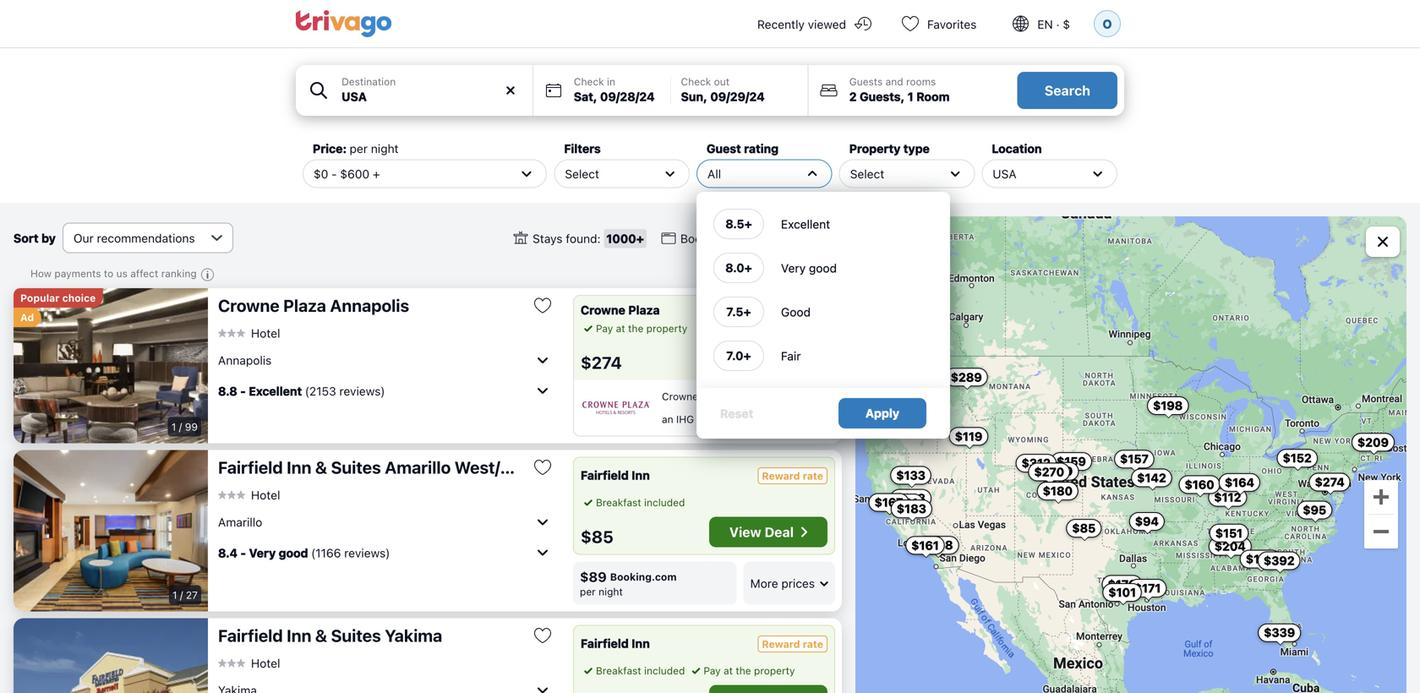Task type: describe. For each thing, give the bounding box(es) containing it.
0 vertical spatial -
[[332, 167, 337, 181]]

1 horizontal spatial very
[[781, 261, 806, 275]]

map region
[[856, 217, 1407, 694]]

how payments to us affect ranking
[[30, 268, 197, 280]]

1 view deal from the top
[[730, 350, 794, 366]]

1 breakfast included button from the top
[[581, 495, 685, 510]]

rating
[[744, 142, 779, 156]]

guests
[[850, 76, 883, 88]]

0 vertical spatial pay at the property
[[596, 323, 688, 334]]

$119 button
[[949, 427, 989, 446]]

fairfield inside button
[[218, 458, 283, 477]]

hotel button for fairfield inn & suites yakima
[[218, 656, 280, 671]]

en · $ button
[[997, 0, 1091, 47]]

1 horizontal spatial crowne plaza
[[662, 391, 727, 403]]

(2153
[[305, 384, 336, 398]]

1 horizontal spatial excellent
[[781, 217, 831, 231]]

hotel button for fairfield inn & suites amarillo west/medical center
[[218, 488, 280, 503]]

popular choice button
[[14, 288, 103, 308]]

crowne plaza image
[[581, 396, 652, 420]]

8.4
[[218, 546, 238, 560]]

$170 button
[[1102, 575, 1143, 594]]

fairfield inn & suites yakima button
[[218, 625, 519, 647]]

searched:
[[757, 232, 811, 245]]

guests,
[[860, 90, 905, 104]]

0 vertical spatial pay at the property button
[[581, 321, 688, 336]]

$112 button
[[1209, 488, 1248, 507]]

center
[[566, 458, 621, 477]]

1 horizontal spatial plaza
[[629, 303, 660, 317]]

crowne inside button
[[218, 296, 280, 315]]

usa
[[993, 167, 1017, 181]]

more prices button
[[744, 562, 836, 605]]

$274 inside button
[[1316, 475, 1345, 489]]

guest rating
[[707, 142, 779, 156]]

suites for yakima
[[331, 626, 381, 646]]

1 vertical spatial very
[[249, 546, 276, 560]]

fair
[[781, 349, 801, 363]]

crowne plaza annapolis button
[[218, 295, 519, 316]]

property type
[[850, 142, 930, 156]]

$0 - $600 +
[[314, 167, 380, 181]]

how
[[30, 268, 52, 280]]

reset
[[721, 407, 754, 421]]

+
[[373, 167, 380, 181]]

/ for crowne plaza annapolis
[[179, 421, 182, 433]]

0 vertical spatial $161
[[891, 496, 918, 510]]

recently
[[758, 17, 805, 31]]

& for yakima
[[315, 626, 327, 646]]

2 view deal from the top
[[730, 524, 794, 540]]

check out sun, 09/29/24
[[681, 76, 765, 104]]

1 horizontal spatial the
[[736, 665, 752, 677]]

to
[[104, 268, 114, 280]]

2 breakfast included from the top
[[596, 665, 685, 677]]

stays found: 1000+
[[533, 232, 644, 245]]

$392
[[1264, 554, 1295, 568]]

2 horizontal spatial plaza
[[701, 391, 727, 403]]

$180 button
[[1038, 482, 1079, 501]]

$151 button
[[1210, 524, 1249, 543]]

- for plaza
[[240, 384, 246, 398]]

ihg
[[677, 414, 694, 425]]

at for top pay at the property button
[[616, 323, 626, 334]]

inn right center
[[632, 469, 650, 482]]

recently viewed button
[[737, 0, 887, 47]]

hotel for fairfield inn & suites yakima
[[251, 657, 280, 670]]

0 horizontal spatial $159
[[1057, 455, 1087, 469]]

2 breakfast from the top
[[596, 665, 642, 677]]

1 horizontal spatial pay at the property button
[[689, 663, 795, 679]]

us
[[116, 268, 128, 280]]

1 view from the top
[[730, 350, 762, 366]]

property
[[850, 142, 901, 156]]

27
[[186, 589, 198, 601]]

amarillo inside 'button'
[[218, 515, 262, 529]]

rate for fairfield inn & suites amarillo west/medical center
[[803, 470, 824, 482]]

8.5+ button
[[714, 209, 765, 239]]

apply button
[[839, 398, 927, 429]]

select for property type
[[851, 167, 885, 181]]

$157 button
[[1115, 450, 1155, 469]]

99
[[185, 421, 198, 433]]

suites for amarillo
[[331, 458, 381, 477]]

$160
[[1185, 478, 1215, 492]]

1 vertical spatial good
[[279, 546, 308, 560]]

& for amarillo
[[315, 458, 327, 477]]

$392 button
[[1258, 552, 1301, 570]]

$95
[[1304, 503, 1327, 517]]

$142
[[1138, 471, 1167, 485]]

$167
[[875, 496, 904, 510]]

$238 button
[[917, 536, 960, 555]]

0 horizontal spatial the
[[628, 323, 644, 334]]

1 horizontal spatial $159
[[1246, 552, 1276, 566]]

1 vertical spatial reviews)
[[344, 546, 390, 560]]

0 horizontal spatial pay
[[596, 323, 613, 334]]

booking
[[681, 232, 725, 245]]

$270 button
[[1029, 463, 1071, 482]]

$289 button
[[945, 368, 988, 387]]

fairfield inn & suites amarillo west/medical center button
[[218, 457, 621, 478]]

1 / 27
[[172, 589, 198, 601]]

$101
[[1109, 586, 1137, 600]]

Destination search field
[[342, 88, 523, 106]]

1 hotel from the top
[[251, 326, 280, 340]]

en · $
[[1038, 17, 1071, 31]]

$94
[[1136, 515, 1159, 529]]

favorites link
[[887, 0, 997, 47]]

good
[[781, 305, 811, 319]]

1 deal from the top
[[765, 350, 794, 366]]

$204
[[1215, 540, 1246, 554]]

1 horizontal spatial $159 button
[[1241, 550, 1282, 569]]

$
[[1063, 17, 1071, 31]]

ad
[[20, 312, 34, 323]]

search button
[[1018, 72, 1118, 109]]

an ihg hotel
[[662, 414, 721, 425]]

$170
[[1108, 578, 1137, 592]]

annapolis button
[[218, 347, 553, 374]]

location
[[992, 142, 1042, 156]]

$119
[[955, 429, 983, 443]]

fairfield inn & suites yakima, (yakima, usa) image
[[14, 619, 208, 694]]

booking.com
[[610, 571, 677, 583]]

1 vertical spatial $161 button
[[906, 536, 945, 555]]

$270
[[1035, 465, 1065, 479]]

hotel for fairfield inn & suites amarillo west/medical center
[[251, 488, 280, 502]]

$209
[[1358, 435, 1390, 449]]

reward rate for fairfield inn & suites yakima
[[762, 639, 824, 650]]

Destination field
[[296, 65, 533, 116]]

sort by
[[14, 231, 56, 245]]

per night
[[580, 586, 623, 598]]

$133
[[897, 468, 926, 482]]

$152 button
[[1278, 449, 1318, 468]]

$183
[[897, 502, 927, 516]]

$312
[[1022, 456, 1051, 470]]

sat,
[[574, 90, 598, 104]]

7.0+ button
[[714, 341, 765, 371]]

all
[[708, 167, 721, 181]]

1 vertical spatial pay
[[704, 665, 721, 677]]

guest
[[707, 142, 742, 156]]

reward for fairfield inn & suites yakima
[[762, 639, 801, 650]]

1 vertical spatial pay at the property
[[704, 665, 795, 677]]

1 inside guests and rooms 2 guests, 1 room
[[908, 90, 914, 104]]



Task type: locate. For each thing, give the bounding box(es) containing it.
0 vertical spatial hotel
[[251, 326, 280, 340]]

excellent left the (2153
[[249, 384, 302, 398]]

and
[[886, 76, 904, 88]]

1 vertical spatial $274
[[1316, 475, 1345, 489]]

2 deal from the top
[[765, 524, 794, 540]]

8.5+
[[726, 217, 753, 231]]

/ left 99
[[179, 421, 182, 433]]

good left (1166
[[279, 546, 308, 560]]

0 vertical spatial very
[[781, 261, 806, 275]]

check inside check in sat, 09/28/24
[[574, 76, 604, 88]]

1 horizontal spatial pay
[[704, 665, 721, 677]]

8.8 - excellent (2153 reviews)
[[218, 384, 385, 398]]

1 breakfast from the top
[[596, 497, 642, 509]]

1 vertical spatial $161
[[912, 539, 940, 553]]

1 vertical spatial suites
[[331, 626, 381, 646]]

1 vertical spatial 1
[[171, 421, 176, 433]]

at for the right pay at the property button
[[724, 665, 733, 677]]

0 horizontal spatial at
[[616, 323, 626, 334]]

1 vertical spatial included
[[644, 665, 685, 677]]

o button
[[1091, 0, 1125, 47]]

hotel up the "8.4 - very good (1166 reviews)"
[[251, 488, 280, 502]]

1 left 99
[[171, 421, 176, 433]]

8.0+
[[726, 261, 753, 275]]

inn down booking.com at left
[[632, 637, 650, 651]]

0 vertical spatial reward
[[762, 470, 801, 482]]

0 horizontal spatial very
[[249, 546, 276, 560]]

1 rate from the top
[[803, 470, 824, 482]]

1 vertical spatial reward rate
[[762, 639, 824, 650]]

check for sat,
[[574, 76, 604, 88]]

fairfield
[[218, 458, 283, 477], [581, 469, 629, 482], [218, 626, 283, 646], [581, 637, 629, 651]]

hotel
[[251, 326, 280, 340], [251, 488, 280, 502], [251, 657, 280, 670]]

prices
[[782, 577, 815, 591]]

3 hotel button from the top
[[218, 656, 280, 671]]

0 vertical spatial included
[[644, 497, 685, 509]]

0 vertical spatial /
[[179, 421, 182, 433]]

3 hotel from the top
[[251, 657, 280, 670]]

/ left 27
[[180, 589, 183, 601]]

reward rate for fairfield inn & suites amarillo west/medical center
[[762, 470, 824, 482]]

0 vertical spatial $159 button
[[1051, 453, 1093, 471]]

& down the (2153
[[315, 458, 327, 477]]

0 vertical spatial breakfast
[[596, 497, 642, 509]]

09/29/24
[[711, 90, 765, 104]]

$159 down $151 button
[[1246, 552, 1276, 566]]

1 vertical spatial breakfast included
[[596, 665, 685, 677]]

$183 button
[[891, 500, 933, 519]]

& down (1166
[[315, 626, 327, 646]]

inn down '8.8 - excellent (2153 reviews)'
[[287, 458, 312, 477]]

per
[[350, 142, 368, 156], [580, 586, 596, 598]]

0 horizontal spatial crowne
[[218, 296, 280, 315]]

1 vertical spatial &
[[315, 626, 327, 646]]

o
[[1103, 17, 1113, 31]]

1 vertical spatial $159 button
[[1241, 550, 1282, 569]]

type
[[904, 142, 930, 156]]

1 horizontal spatial good
[[809, 261, 837, 275]]

8.0+ button
[[714, 253, 765, 283]]

reviews) down amarillo 'button'
[[344, 546, 390, 560]]

very right 8.4 on the left bottom of the page
[[249, 546, 276, 560]]

suites inside button
[[331, 458, 381, 477]]

1 fairfield inn from the top
[[581, 469, 650, 482]]

1 suites from the top
[[331, 458, 381, 477]]

0 vertical spatial annapolis
[[330, 296, 409, 315]]

select down filters on the top left
[[565, 167, 600, 181]]

1 horizontal spatial per
[[580, 586, 596, 598]]

1 for fairfield inn & suites amarillo west/medical center
[[172, 589, 177, 601]]

crowne plaza annapolis
[[218, 296, 409, 315]]

0 vertical spatial reward rate button
[[758, 468, 828, 485]]

0 vertical spatial per
[[350, 142, 368, 156]]

0 horizontal spatial annapolis
[[218, 353, 272, 367]]

pay
[[596, 323, 613, 334], [704, 665, 721, 677]]

1 reward rate button from the top
[[758, 468, 828, 485]]

pay at the property button
[[581, 321, 688, 336], [689, 663, 795, 679]]

property for the right pay at the property button
[[754, 665, 795, 677]]

more
[[751, 577, 779, 591]]

reward rate button for fairfield inn & suites amarillo west/medical center
[[758, 468, 828, 485]]

select for filters
[[565, 167, 600, 181]]

- right 8.4 on the left bottom of the page
[[241, 546, 246, 560]]

an
[[662, 414, 674, 425]]

amarillo
[[385, 458, 451, 477], [218, 515, 262, 529]]

suites up amarillo 'button'
[[331, 458, 381, 477]]

- right $0
[[332, 167, 337, 181]]

$85 button
[[1067, 519, 1102, 538]]

0 vertical spatial view deal button
[[709, 343, 828, 373]]

8.8
[[218, 384, 237, 398]]

1 breakfast included from the top
[[596, 497, 685, 509]]

1 vertical spatial annapolis
[[218, 353, 272, 367]]

2 select from the left
[[851, 167, 885, 181]]

(1166
[[311, 546, 341, 560]]

inn inside fairfield inn & suites yakima button
[[287, 626, 312, 646]]

1 vertical spatial amarillo
[[218, 515, 262, 529]]

0 vertical spatial deal
[[765, 350, 794, 366]]

$171 button
[[1129, 579, 1167, 598]]

1 reward rate from the top
[[762, 470, 824, 482]]

plaza inside button
[[283, 296, 326, 315]]

guests and rooms 2 guests, 1 room
[[850, 76, 950, 104]]

$312 button
[[1016, 454, 1057, 473]]

- right 8.8
[[240, 384, 246, 398]]

1 included from the top
[[644, 497, 685, 509]]

0 vertical spatial crowne plaza
[[581, 303, 660, 317]]

excellent
[[781, 217, 831, 231], [249, 384, 302, 398]]

1 view deal button from the top
[[709, 343, 828, 373]]

rooms
[[907, 76, 937, 88]]

inn down the "8.4 - very good (1166 reviews)"
[[287, 626, 312, 646]]

0 vertical spatial at
[[616, 323, 626, 334]]

check
[[574, 76, 604, 88], [681, 76, 712, 88]]

0 horizontal spatial good
[[279, 546, 308, 560]]

& inside button
[[315, 626, 327, 646]]

2 vertical spatial hotel button
[[218, 656, 280, 671]]

0 vertical spatial rate
[[803, 470, 824, 482]]

2 reward from the top
[[762, 639, 801, 650]]

reward rate button for fairfield inn & suites yakima
[[758, 636, 828, 653]]

$159 button down $151 button
[[1241, 550, 1282, 569]]

0 vertical spatial amarillo
[[385, 458, 451, 477]]

hotel button
[[218, 326, 280, 341], [218, 488, 280, 503], [218, 656, 280, 671]]

1 vertical spatial $159
[[1246, 552, 1276, 566]]

trivago logo image
[[296, 10, 392, 37]]

1 vertical spatial reward rate button
[[758, 636, 828, 653]]

1 vertical spatial property
[[754, 665, 795, 677]]

2 & from the top
[[315, 626, 327, 646]]

/ for fairfield inn & suites amarillo west/medical center
[[180, 589, 183, 601]]

$339 button
[[1259, 624, 1302, 643]]

$159 up $180
[[1057, 455, 1087, 469]]

2 vertical spatial -
[[241, 546, 246, 560]]

1 horizontal spatial $274
[[1316, 475, 1345, 489]]

0 horizontal spatial $85
[[581, 527, 614, 547]]

2 vertical spatial 1
[[172, 589, 177, 601]]

clear image
[[503, 83, 518, 98]]

view up the more
[[730, 524, 762, 540]]

1 vertical spatial view
[[730, 524, 762, 540]]

check up sun,
[[681, 76, 712, 88]]

- for inn
[[241, 546, 246, 560]]

$171
[[1135, 581, 1162, 595]]

1 horizontal spatial crowne
[[581, 303, 626, 317]]

7.5+
[[727, 305, 752, 319]]

view deal button
[[709, 343, 828, 373], [709, 517, 828, 548]]

ranking
[[161, 268, 197, 280]]

0 vertical spatial breakfast included
[[596, 497, 685, 509]]

check for sun,
[[681, 76, 712, 88]]

$167 button
[[869, 494, 910, 512]]

good
[[809, 261, 837, 275], [279, 546, 308, 560]]

1 vertical spatial crowne plaza
[[662, 391, 727, 403]]

2 rate from the top
[[803, 639, 824, 650]]

suites inside button
[[331, 626, 381, 646]]

recently viewed
[[758, 17, 847, 31]]

fairfield inn & suites amarillo west/medical center, (amarillo, usa) image
[[14, 450, 208, 612]]

fairfield inn down per night
[[581, 637, 650, 651]]

1 vertical spatial breakfast included button
[[581, 663, 685, 679]]

$183 $94 $151
[[897, 502, 1243, 540]]

view deal button for $274
[[709, 343, 828, 373]]

breakfast down per night
[[596, 665, 642, 677]]

0 vertical spatial the
[[628, 323, 644, 334]]

very
[[781, 261, 806, 275], [249, 546, 276, 560]]

1 horizontal spatial amarillo
[[385, 458, 451, 477]]

annapolis up annapolis button
[[330, 296, 409, 315]]

0 horizontal spatial pay at the property button
[[581, 321, 688, 336]]

check inside check out sun, 09/29/24
[[681, 76, 712, 88]]

0 vertical spatial good
[[809, 261, 837, 275]]

1 vertical spatial night
[[599, 586, 623, 598]]

$85 inside button
[[1073, 522, 1096, 535]]

popular choice ad
[[20, 292, 96, 323]]

1 vertical spatial /
[[180, 589, 183, 601]]

1 for crowne plaza annapolis
[[171, 421, 176, 433]]

0 vertical spatial view deal
[[730, 350, 794, 366]]

0 vertical spatial $161 button
[[885, 494, 924, 513]]

0 horizontal spatial plaza
[[283, 296, 326, 315]]

$85 up $89
[[581, 527, 614, 547]]

1 hotel button from the top
[[218, 326, 280, 341]]

view deal button up the more
[[709, 517, 828, 548]]

1 & from the top
[[315, 458, 327, 477]]

popular
[[20, 292, 60, 304]]

0 horizontal spatial amarillo
[[218, 515, 262, 529]]

breakfast included
[[596, 497, 685, 509], [596, 665, 685, 677]]

$132 button
[[884, 372, 925, 391]]

0 horizontal spatial per
[[350, 142, 368, 156]]

ad button
[[7, 308, 41, 327]]

$274 up $95
[[1316, 475, 1345, 489]]

1 reward from the top
[[762, 470, 801, 482]]

view deal up the more
[[730, 524, 794, 540]]

view deal button down the good
[[709, 343, 828, 373]]

property for top pay at the property button
[[647, 323, 688, 334]]

0 vertical spatial breakfast included button
[[581, 495, 685, 510]]

$94 button
[[1130, 513, 1165, 531]]

hotel down crowne plaza annapolis at the left top of page
[[251, 326, 280, 340]]

0 horizontal spatial $159 button
[[1051, 453, 1093, 471]]

suites
[[331, 458, 381, 477], [331, 626, 381, 646]]

0 horizontal spatial crowne plaza
[[581, 303, 660, 317]]

reviews) down annapolis button
[[340, 384, 385, 398]]

view
[[730, 350, 762, 366], [730, 524, 762, 540]]

0 vertical spatial reward rate
[[762, 470, 824, 482]]

$274 up crowne plaza image
[[581, 353, 622, 373]]

reward for fairfield inn & suites amarillo west/medical center
[[762, 470, 801, 482]]

2 check from the left
[[681, 76, 712, 88]]

0 horizontal spatial select
[[565, 167, 600, 181]]

2 reward rate button from the top
[[758, 636, 828, 653]]

0 horizontal spatial property
[[647, 323, 688, 334]]

1 vertical spatial per
[[580, 586, 596, 598]]

$318
[[897, 491, 926, 505]]

fairfield inn & suites amarillo west/medical center
[[218, 458, 621, 477]]

1 horizontal spatial property
[[754, 665, 795, 677]]

amarillo up 8.4 on the left bottom of the page
[[218, 515, 262, 529]]

$85
[[1073, 522, 1096, 535], [581, 527, 614, 547]]

·
[[1057, 17, 1060, 31]]

favorites
[[928, 17, 977, 31]]

excellent up searched:
[[781, 217, 831, 231]]

suites left yakima
[[331, 626, 381, 646]]

0 horizontal spatial night
[[371, 142, 399, 156]]

1 horizontal spatial at
[[724, 665, 733, 677]]

per down $89
[[580, 586, 596, 598]]

reviews)
[[340, 384, 385, 398], [344, 546, 390, 560]]

2 included from the top
[[644, 665, 685, 677]]

1 vertical spatial view deal button
[[709, 517, 828, 548]]

1 vertical spatial breakfast
[[596, 665, 642, 677]]

$159 button up $180
[[1051, 453, 1093, 471]]

0 horizontal spatial $274
[[581, 353, 622, 373]]

1 vertical spatial deal
[[765, 524, 794, 540]]

select
[[565, 167, 600, 181], [851, 167, 885, 181]]

property
[[647, 323, 688, 334], [754, 665, 795, 677]]

affect
[[130, 268, 158, 280]]

1 select from the left
[[565, 167, 600, 181]]

breakfast down center
[[596, 497, 642, 509]]

$151
[[1216, 526, 1243, 540]]

$133 button
[[891, 466, 932, 485]]

1 vertical spatial -
[[240, 384, 246, 398]]

1 vertical spatial hotel
[[251, 488, 280, 502]]

deal right 7.0+ "button"
[[765, 350, 794, 366]]

$157
[[1121, 452, 1149, 466]]

$161
[[891, 496, 918, 510], [912, 539, 940, 553]]

1 vertical spatial rate
[[803, 639, 824, 650]]

crowne plaza annapolis, (annapolis, usa) image
[[14, 288, 208, 444]]

1 horizontal spatial annapolis
[[330, 296, 409, 315]]

sort
[[14, 231, 39, 245]]

annapolis up 8.8
[[218, 353, 272, 367]]

0 vertical spatial 1
[[908, 90, 914, 104]]

stays
[[533, 232, 563, 245]]

2 suites from the top
[[331, 626, 381, 646]]

$439 button
[[1036, 462, 1079, 481]]

fairfield inside button
[[218, 626, 283, 646]]

$164
[[1225, 476, 1255, 490]]

0 vertical spatial night
[[371, 142, 399, 156]]

1 horizontal spatial check
[[681, 76, 712, 88]]

amarillo up amarillo 'button'
[[385, 458, 451, 477]]

in
[[607, 76, 616, 88]]

1 vertical spatial fairfield inn
[[581, 637, 650, 651]]

out
[[714, 76, 730, 88]]

inn inside fairfield inn & suites amarillo west/medical center button
[[287, 458, 312, 477]]

fairfield inn down crowne plaza image
[[581, 469, 650, 482]]

1 left 27
[[172, 589, 177, 601]]

1 vertical spatial pay at the property button
[[689, 663, 795, 679]]

0 vertical spatial &
[[315, 458, 327, 477]]

by
[[41, 231, 56, 245]]

deal up more prices
[[765, 524, 794, 540]]

0 horizontal spatial excellent
[[249, 384, 302, 398]]

0 horizontal spatial check
[[574, 76, 604, 88]]

2 view from the top
[[730, 524, 762, 540]]

rate for fairfield inn & suites yakima
[[803, 639, 824, 650]]

night down $89
[[599, 586, 623, 598]]

1 check from the left
[[574, 76, 604, 88]]

$339
[[1265, 626, 1296, 640]]

2 view deal button from the top
[[709, 517, 828, 548]]

2 fairfield inn from the top
[[581, 637, 650, 651]]

en
[[1038, 17, 1054, 31]]

$85 down $167 $95
[[1073, 522, 1096, 535]]

2 breakfast included button from the top
[[581, 663, 685, 679]]

0 vertical spatial $159
[[1057, 455, 1087, 469]]

view deal button for $85
[[709, 517, 828, 548]]

2 hotel button from the top
[[218, 488, 280, 503]]

select down property
[[851, 167, 885, 181]]

crowne plaza up an ihg hotel
[[662, 391, 727, 403]]

1 down the rooms
[[908, 90, 914, 104]]

crowne plaza down 1000+
[[581, 303, 660, 317]]

2 horizontal spatial crowne
[[662, 391, 699, 403]]

$274
[[581, 353, 622, 373], [1316, 475, 1345, 489]]

$159
[[1057, 455, 1087, 469], [1246, 552, 1276, 566]]

yakima
[[385, 626, 443, 646]]

$180
[[1043, 484, 1073, 498]]

very down searched:
[[781, 261, 806, 275]]

0 vertical spatial $274
[[581, 353, 622, 373]]

hotel down fairfield inn & suites yakima
[[251, 657, 280, 670]]

per up "$600"
[[350, 142, 368, 156]]

1 vertical spatial at
[[724, 665, 733, 677]]

good down searched:
[[809, 261, 837, 275]]

night up "+"
[[371, 142, 399, 156]]

1 vertical spatial excellent
[[249, 384, 302, 398]]

at
[[616, 323, 626, 334], [724, 665, 733, 677]]

& inside button
[[315, 458, 327, 477]]

2 reward rate from the top
[[762, 639, 824, 650]]

2 hotel from the top
[[251, 488, 280, 502]]

fairfield inn for fairfield inn & suites amarillo west/medical center
[[581, 469, 650, 482]]

$204 button
[[1209, 537, 1252, 556]]

room
[[917, 90, 950, 104]]

$238
[[922, 538, 954, 552]]

$0
[[314, 167, 328, 181]]

check up sat,
[[574, 76, 604, 88]]

0 vertical spatial reviews)
[[340, 384, 385, 398]]

view left fair
[[730, 350, 762, 366]]

fairfield inn for fairfield inn & suites yakima
[[581, 637, 650, 651]]

amarillo inside button
[[385, 458, 451, 477]]

view deal down the '7.5+' button
[[730, 350, 794, 366]]



Task type: vqa. For each thing, say whether or not it's contained in the screenshot.


